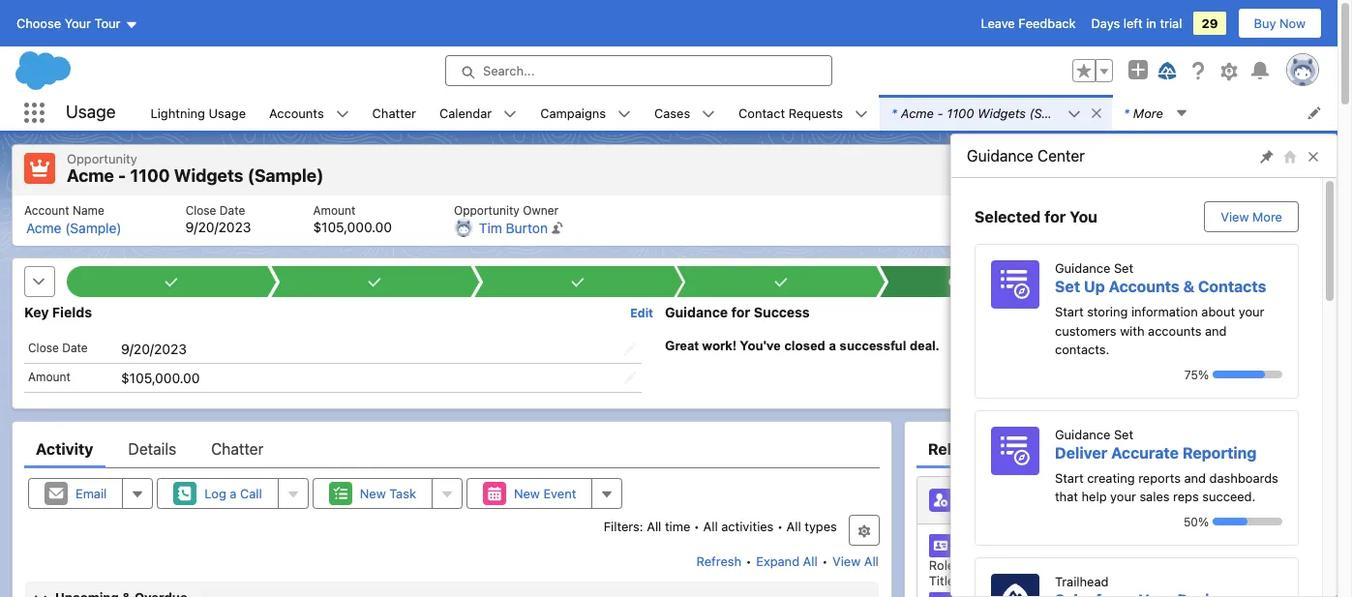 Task type: locate. For each thing, give the bounding box(es) containing it.
(sample) inside account name acme (sample)
[[65, 219, 122, 236]]

view more button
[[1205, 201, 1299, 232]]

guidance inside guidance set set up accounts & contacts start storing information about your customers with accounts and contacts.
[[1055, 260, 1111, 276]]

date
[[220, 203, 245, 217], [62, 341, 88, 355]]

2 new from the left
[[514, 486, 540, 502]]

leave
[[981, 15, 1015, 31]]

•
[[694, 519, 700, 535], [777, 519, 783, 535], [746, 554, 752, 569], [822, 554, 828, 569]]

tab list containing activity
[[24, 430, 880, 469]]

0 vertical spatial widgets
[[978, 105, 1026, 121]]

0 horizontal spatial a
[[230, 486, 237, 502]]

0 horizontal spatial chatter link
[[211, 430, 264, 469]]

your down stage
[[1239, 304, 1265, 319]]

great
[[665, 339, 699, 354]]

close inside close date 9/20/2023
[[185, 203, 216, 217]]

2 progress bar progress bar from the top
[[1213, 518, 1283, 526]]

calendar
[[439, 105, 492, 121]]

0 vertical spatial for
[[1045, 208, 1066, 226]]

list containing lightning usage
[[139, 95, 1338, 131]]

1 horizontal spatial contact
[[964, 492, 1017, 509]]

vp
[[1041, 573, 1057, 589]]

widgets up guidance center
[[978, 105, 1026, 121]]

opportunity acme - 1100 widgets (sample)
[[67, 151, 324, 186]]

1 horizontal spatial accounts
[[1109, 278, 1180, 295]]

all left the time
[[647, 519, 661, 535]]

0 vertical spatial accounts
[[269, 105, 324, 121]]

progress bar progress bar right 75%
[[1213, 371, 1283, 378]]

guidance inside guidance set deliver accurate reporting start creating reports and dashboards that help your sales reps succeed.
[[1055, 426, 1111, 442]]

text default image inside cases list item
[[702, 107, 716, 121]]

for for selected
[[1045, 208, 1066, 226]]

list item containing *
[[880, 95, 1165, 131]]

burton
[[506, 219, 548, 236]]

acme down account
[[26, 219, 61, 236]]

expand
[[756, 554, 800, 569]]

cases
[[654, 105, 690, 121]]

list
[[139, 95, 1338, 131], [13, 195, 1325, 245]]

*
[[892, 105, 897, 121]]

0 horizontal spatial edit
[[631, 305, 653, 320]]

1100 right *
[[947, 105, 974, 121]]

your
[[65, 15, 91, 31]]

leanne tomlin (sample) link
[[966, 537, 1116, 554]]

1 horizontal spatial view
[[1221, 209, 1249, 225]]

1 vertical spatial 1100
[[130, 166, 170, 186]]

1 vertical spatial accounts
[[1109, 278, 1180, 295]]

1 horizontal spatial $105,000.00
[[313, 218, 392, 235]]

9/20/2023 inside list
[[185, 218, 251, 235]]

text default image for accounts
[[336, 107, 349, 121]]

1 horizontal spatial acme
[[67, 166, 114, 186]]

1 horizontal spatial amount
[[313, 203, 356, 217]]

lightning usage
[[150, 105, 246, 121]]

opportunity for acme
[[67, 151, 137, 166]]

all
[[647, 519, 661, 535], [703, 519, 718, 535], [787, 519, 801, 535], [803, 554, 818, 569], [864, 554, 879, 569]]

contact for contact requests
[[739, 105, 785, 121]]

set left the up
[[1055, 278, 1080, 295]]

help
[[1082, 489, 1107, 504]]

2 vertical spatial set
[[1114, 426, 1134, 442]]

1 vertical spatial contact
[[964, 492, 1017, 509]]

a right 'log'
[[230, 486, 237, 502]]

0 horizontal spatial opportunity
[[67, 151, 137, 166]]

chatter link left calendar
[[361, 95, 428, 131]]

0 vertical spatial and
[[1205, 323, 1227, 338]]

1 vertical spatial acme
[[67, 166, 114, 186]]

usage left lightning
[[66, 102, 116, 122]]

0 vertical spatial acme
[[901, 105, 934, 121]]

usage
[[66, 102, 116, 122], [209, 105, 246, 121]]

1 horizontal spatial your
[[1239, 304, 1265, 319]]

close
[[185, 203, 216, 217], [28, 341, 59, 355]]

guidance
[[967, 147, 1034, 165], [1055, 260, 1111, 276], [665, 303, 728, 320], [1055, 426, 1111, 442]]

1 horizontal spatial close
[[185, 203, 216, 217]]

contact up 'leanne'
[[964, 492, 1017, 509]]

9/20/2023
[[185, 218, 251, 235], [121, 341, 187, 357]]

chatter up log a call
[[211, 441, 264, 458]]

- inside opportunity acme - 1100 widgets (sample)
[[118, 166, 126, 186]]

1 vertical spatial list
[[13, 195, 1325, 245]]

0 horizontal spatial $105,000.00
[[121, 370, 200, 386]]

calendar link
[[428, 95, 504, 131]]

and up reps
[[1184, 470, 1206, 485]]

email button
[[28, 478, 123, 509]]

refresh • expand all • view all
[[697, 554, 879, 569]]

opportunity up name
[[67, 151, 137, 166]]

days left in trial
[[1091, 15, 1182, 31]]

1 horizontal spatial edit
[[1109, 162, 1131, 178]]

0 vertical spatial list
[[139, 95, 1338, 131]]

1 horizontal spatial opportunity
[[454, 203, 520, 217]]

0 horizontal spatial widgets
[[174, 166, 243, 186]]

1 horizontal spatial usage
[[209, 105, 246, 121]]

roles
[[1020, 492, 1057, 509]]

details
[[128, 441, 176, 458]]

0 vertical spatial view
[[1221, 209, 1249, 225]]

* acme - 1100 widgets (sample) | opportunity
[[892, 105, 1165, 121]]

opportunity owner
[[454, 203, 559, 217]]

(sample) down accounts link
[[247, 166, 324, 186]]

start up customers
[[1055, 304, 1084, 319]]

acme inside opportunity acme - 1100 widgets (sample)
[[67, 166, 114, 186]]

1 horizontal spatial chatter
[[372, 105, 416, 121]]

log a call button
[[157, 478, 279, 509]]

1 vertical spatial -
[[118, 166, 126, 186]]

edit right center
[[1109, 162, 1131, 178]]

date down fields
[[62, 341, 88, 355]]

contact requests list item
[[727, 95, 880, 131]]

center
[[1038, 147, 1085, 165]]

0 horizontal spatial accounts
[[269, 105, 324, 121]]

1 vertical spatial chatter link
[[211, 430, 264, 469]]

0 horizontal spatial -
[[118, 166, 126, 186]]

set inside guidance set deliver accurate reporting start creating reports and dashboards that help your sales reps succeed.
[[1114, 426, 1134, 442]]

1 vertical spatial $105,000.00
[[121, 370, 200, 386]]

your down creating
[[1110, 489, 1136, 504]]

close date
[[28, 341, 88, 355]]

list containing 9/20/2023
[[13, 195, 1325, 245]]

1 progress bar progress bar from the top
[[1213, 371, 1283, 378]]

(sample) up influencer
[[1059, 537, 1116, 553]]

opportunity up tim
[[454, 203, 520, 217]]

trailhead
[[1055, 574, 1109, 589]]

refresh
[[697, 554, 742, 569]]

1100 inside opportunity acme - 1100 widgets (sample)
[[130, 166, 170, 186]]

chatter link for the activity link
[[211, 430, 264, 469]]

0 horizontal spatial close
[[28, 341, 59, 355]]

2 horizontal spatial acme
[[901, 105, 934, 121]]

text default image inside campaigns list item
[[618, 107, 631, 121]]

and inside guidance set deliver accurate reporting start creating reports and dashboards that help your sales reps succeed.
[[1184, 470, 1206, 485]]

acme right *
[[901, 105, 934, 121]]

1 horizontal spatial date
[[220, 203, 245, 217]]

0 horizontal spatial for
[[731, 303, 751, 320]]

new event
[[514, 486, 576, 502]]

guidance center
[[967, 147, 1085, 165]]

amount inside 'amount $105,000.00'
[[313, 203, 356, 217]]

close down "key"
[[28, 341, 59, 355]]

1 horizontal spatial widgets
[[978, 105, 1026, 121]]

support
[[1121, 573, 1168, 589]]

1 vertical spatial date
[[62, 341, 88, 355]]

new left event
[[514, 486, 540, 502]]

1 new from the left
[[360, 486, 386, 502]]

leanne tomlin (sample)
[[966, 537, 1116, 553]]

0 vertical spatial -
[[938, 105, 943, 121]]

1 start from the top
[[1055, 304, 1084, 319]]

edit down path options list box
[[631, 305, 653, 320]]

text default image inside list item
[[1090, 106, 1104, 120]]

accounts
[[269, 105, 324, 121], [1109, 278, 1180, 295]]

close down opportunity acme - 1100 widgets (sample)
[[185, 203, 216, 217]]

chatter left calendar
[[372, 105, 416, 121]]

new inside new event button
[[514, 486, 540, 502]]

29
[[1202, 15, 1218, 31]]

up
[[1084, 278, 1105, 295]]

1 vertical spatial chatter
[[211, 441, 264, 458]]

guidance up great
[[665, 303, 728, 320]]

(sample) down name
[[65, 219, 122, 236]]

set up set up accounts & contacts button
[[1114, 260, 1134, 276]]

0 vertical spatial 9/20/2023
[[185, 218, 251, 235]]

deliver
[[1055, 444, 1108, 461]]

work!
[[702, 339, 737, 354]]

0 vertical spatial chatter link
[[361, 95, 428, 131]]

1 horizontal spatial 1100
[[947, 105, 974, 121]]

text default image
[[1090, 106, 1104, 120], [336, 107, 349, 121], [618, 107, 631, 121], [702, 107, 716, 121]]

acme up name
[[67, 166, 114, 186]]

name
[[73, 203, 104, 217]]

stage
[[1242, 273, 1276, 289]]

list item
[[880, 95, 1165, 131]]

new for new event
[[514, 486, 540, 502]]

0 vertical spatial set
[[1114, 260, 1134, 276]]

for left you on the right
[[1045, 208, 1066, 226]]

1 vertical spatial view
[[832, 554, 861, 569]]

more
[[1253, 209, 1283, 225]]

0 horizontal spatial contact
[[739, 105, 785, 121]]

1 vertical spatial a
[[230, 486, 237, 502]]

your inside guidance set deliver accurate reporting start creating reports and dashboards that help your sales reps succeed.
[[1110, 489, 1136, 504]]

date down opportunity acme - 1100 widgets (sample)
[[220, 203, 245, 217]]

1 horizontal spatial a
[[829, 339, 836, 354]]

contact
[[739, 105, 785, 121], [964, 492, 1017, 509]]

view down types
[[832, 554, 861, 569]]

guidance up 'deliver'
[[1055, 426, 1111, 442]]

- right *
[[938, 105, 943, 121]]

acme (sample) link
[[26, 219, 122, 237]]

1 vertical spatial start
[[1055, 470, 1084, 485]]

selected for you
[[975, 208, 1098, 226]]

0 vertical spatial progress bar progress bar
[[1213, 371, 1283, 378]]

1 vertical spatial opportunity
[[67, 151, 137, 166]]

event
[[543, 486, 576, 502]]

set for deliver
[[1114, 426, 1134, 442]]

0 vertical spatial close
[[185, 203, 216, 217]]

0 horizontal spatial new
[[360, 486, 386, 502]]

acme inside account name acme (sample)
[[26, 219, 61, 236]]

amount $105,000.00
[[313, 203, 392, 235]]

0 vertical spatial chatter
[[372, 105, 416, 121]]

opportunity inside opportunity acme - 1100 widgets (sample)
[[67, 151, 137, 166]]

2 vertical spatial acme
[[26, 219, 61, 236]]

activity link
[[36, 430, 93, 469]]

guidance down * acme - 1100 widgets (sample) | opportunity
[[967, 147, 1034, 165]]

opportunity
[[1094, 105, 1165, 121], [67, 151, 137, 166], [454, 203, 520, 217]]

1100
[[947, 105, 974, 121], [130, 166, 170, 186]]

0 vertical spatial your
[[1239, 304, 1265, 319]]

contact left requests
[[739, 105, 785, 121]]

progress bar progress bar down succeed.
[[1213, 518, 1283, 526]]

activities
[[721, 519, 774, 535]]

1 vertical spatial widgets
[[174, 166, 243, 186]]

1 horizontal spatial for
[[1045, 208, 1066, 226]]

date for close date 9/20/2023
[[220, 203, 245, 217]]

opportunity inside list item
[[1094, 105, 1165, 121]]

refresh button
[[696, 546, 743, 577]]

guidance for guidance set deliver accurate reporting start creating reports and dashboards that help your sales reps succeed.
[[1055, 426, 1111, 442]]

0 vertical spatial opportunity
[[1094, 105, 1165, 121]]

start inside guidance set set up accounts & contacts start storing information about your customers with accounts and contacts.
[[1055, 304, 1084, 319]]

a right closed
[[829, 339, 836, 354]]

list for lightning usage link
[[13, 195, 1325, 245]]

close for close date 9/20/2023
[[185, 203, 216, 217]]

0 vertical spatial contact
[[739, 105, 785, 121]]

campaigns link
[[529, 95, 618, 131]]

1 vertical spatial close
[[28, 341, 59, 355]]

progress bar progress bar
[[1213, 371, 1283, 378], [1213, 518, 1283, 526]]

2 start from the top
[[1055, 470, 1084, 485]]

1100 for acme - 1100 widgets (sample) | opportunity
[[947, 105, 974, 121]]

0 horizontal spatial 1100
[[130, 166, 170, 186]]

text default image inside accounts list item
[[336, 107, 349, 121]]

new left task at bottom
[[360, 486, 386, 502]]

1 vertical spatial progress bar progress bar
[[1213, 518, 1283, 526]]

0 vertical spatial edit
[[1109, 162, 1131, 178]]

widgets
[[978, 105, 1026, 121], [174, 166, 243, 186]]

guidance up the up
[[1055, 260, 1111, 276]]

accounts link
[[258, 95, 336, 131]]

1 horizontal spatial new
[[514, 486, 540, 502]]

cases link
[[643, 95, 702, 131]]

date inside close date 9/20/2023
[[220, 203, 245, 217]]

usage right lightning
[[209, 105, 246, 121]]

widgets inside opportunity acme - 1100 widgets (sample)
[[174, 166, 243, 186]]

amount
[[313, 203, 356, 217], [28, 370, 71, 385]]

details link
[[128, 430, 176, 469]]

edit link
[[631, 304, 653, 320]]

0 vertical spatial amount
[[313, 203, 356, 217]]

0 horizontal spatial date
[[62, 341, 88, 355]]

0 horizontal spatial acme
[[26, 219, 61, 236]]

0 vertical spatial start
[[1055, 304, 1084, 319]]

0 horizontal spatial your
[[1110, 489, 1136, 504]]

view inside button
[[1221, 209, 1249, 225]]

new
[[360, 486, 386, 502], [514, 486, 540, 502]]

choose your tour button
[[15, 8, 139, 39]]

and down about
[[1205, 323, 1227, 338]]

follow
[[1019, 162, 1056, 178]]

chatter link up log a call
[[211, 430, 264, 469]]

2 vertical spatial opportunity
[[454, 203, 520, 217]]

1 vertical spatial and
[[1184, 470, 1206, 485]]

2 horizontal spatial opportunity
[[1094, 105, 1165, 121]]

influencer
[[1041, 558, 1099, 573]]

edit
[[1109, 162, 1131, 178], [631, 305, 653, 320]]

deliver accurate reporting button
[[1055, 444, 1257, 461]]

- inside list
[[938, 105, 943, 121]]

1 vertical spatial for
[[731, 303, 751, 320]]

0 horizontal spatial amount
[[28, 370, 71, 385]]

1100 down lightning
[[130, 166, 170, 186]]

path options list box
[[67, 266, 1089, 297]]

clone
[[1233, 162, 1267, 178]]

for up "you've"
[[731, 303, 751, 320]]

view left more
[[1221, 209, 1249, 225]]

set up accurate
[[1114, 426, 1134, 442]]

widgets inside list item
[[978, 105, 1026, 121]]

1 vertical spatial set
[[1055, 278, 1080, 295]]

tab list
[[24, 430, 880, 469]]

accounts inside guidance set set up accounts & contacts start storing information about your customers with accounts and contacts.
[[1109, 278, 1180, 295]]

opportunity image
[[24, 153, 55, 184]]

9/20/2023 right close date
[[121, 341, 187, 357]]

new inside new task button
[[360, 486, 386, 502]]

delete button
[[1147, 155, 1218, 186]]

group
[[1073, 59, 1113, 82]]

1100 inside list item
[[947, 105, 974, 121]]

your inside guidance set set up accounts & contacts start storing information about your customers with accounts and contacts.
[[1239, 304, 1265, 319]]

contact inside list item
[[739, 105, 785, 121]]

acme for acme - 1100 widgets (sample)
[[67, 166, 114, 186]]

1 vertical spatial your
[[1110, 489, 1136, 504]]

1 horizontal spatial -
[[938, 105, 943, 121]]

widgets up close date 9/20/2023 at the left
[[174, 166, 243, 186]]

start up that
[[1055, 470, 1084, 485]]

- up account name acme (sample)
[[118, 166, 126, 186]]

1 vertical spatial edit
[[631, 305, 653, 320]]

0 vertical spatial $105,000.00
[[313, 218, 392, 235]]

0 vertical spatial 1100
[[947, 105, 974, 121]]

a
[[829, 339, 836, 354], [230, 486, 237, 502]]

9/20/2023 down opportunity acme - 1100 widgets (sample)
[[185, 218, 251, 235]]

you
[[1070, 208, 1098, 226]]

task
[[389, 486, 416, 502]]

edit inside button
[[1109, 162, 1131, 178]]

contact requests link
[[727, 95, 855, 131]]

1 vertical spatial amount
[[28, 370, 71, 385]]

0 vertical spatial date
[[220, 203, 245, 217]]

1 horizontal spatial chatter link
[[361, 95, 428, 131]]

75%
[[1185, 367, 1209, 382]]

opportunity for owner
[[454, 203, 520, 217]]

key
[[24, 303, 49, 320]]

0 horizontal spatial view
[[832, 554, 861, 569]]

opportunity right |
[[1094, 105, 1165, 121]]



Task type: describe. For each thing, give the bounding box(es) containing it.
accounts list item
[[258, 95, 361, 131]]

buy now
[[1254, 15, 1306, 31]]

accounts inside list item
[[269, 105, 324, 121]]

1100 for acme - 1100 widgets (sample)
[[130, 166, 170, 186]]

log
[[205, 486, 226, 502]]

trial
[[1160, 15, 1182, 31]]

• right the time
[[694, 519, 700, 535]]

successful
[[840, 339, 906, 354]]

contact requests
[[739, 105, 843, 121]]

account
[[24, 203, 69, 217]]

• left view all link
[[822, 554, 828, 569]]

contacts.
[[1055, 342, 1110, 357]]

acme for acme - 1100 widgets (sample) | opportunity
[[901, 105, 934, 121]]

- for acme - 1100 widgets (sample) | opportunity
[[938, 105, 943, 121]]

now
[[1280, 15, 1306, 31]]

progress bar image
[[1213, 518, 1248, 526]]

account name acme (sample)
[[24, 203, 122, 236]]

$105,000.00 inside list
[[313, 218, 392, 235]]

list for 'leave feedback' link on the top right
[[139, 95, 1338, 131]]

succeed.
[[1203, 489, 1256, 504]]

change closed stage
[[1150, 273, 1276, 289]]

leanne tomlin (sample) image
[[929, 535, 952, 558]]

0 vertical spatial a
[[829, 339, 836, 354]]

guidance for success
[[665, 303, 810, 320]]

time
[[665, 519, 690, 535]]

choose your tour
[[16, 15, 121, 31]]

key fields
[[24, 303, 92, 320]]

- for acme - 1100 widgets (sample)
[[118, 166, 126, 186]]

widgets for acme - 1100 widgets (sample)
[[174, 166, 243, 186]]

all right expand
[[803, 554, 818, 569]]

deal.
[[910, 339, 939, 354]]

search...
[[483, 63, 535, 78]]

campaigns list item
[[529, 95, 643, 131]]

all right the time
[[703, 519, 718, 535]]

0 horizontal spatial chatter
[[211, 441, 264, 458]]

guidance for guidance center
[[967, 147, 1034, 165]]

expand all button
[[755, 546, 819, 577]]

usage inside list
[[209, 105, 246, 121]]

guidance set set up accounts & contacts start storing information about your customers with accounts and contacts.
[[1055, 260, 1267, 357]]

fields
[[52, 303, 92, 320]]

guidance for guidance set set up accounts & contacts start storing information about your customers with accounts and contacts.
[[1055, 260, 1111, 276]]

chatter link for lightning usage link
[[361, 95, 428, 131]]

days
[[1091, 15, 1120, 31]]

filters:
[[604, 519, 643, 535]]

for for guidance
[[731, 303, 751, 320]]

title:
[[929, 573, 958, 589]]

0 horizontal spatial usage
[[66, 102, 116, 122]]

text default image for cases
[[702, 107, 716, 121]]

clone button
[[1217, 155, 1283, 186]]

and inside guidance set set up accounts & contacts start storing information about your customers with accounts and contacts.
[[1205, 323, 1227, 338]]

(sample) inside leanne tomlin (sample) link
[[1059, 537, 1116, 553]]

buy now button
[[1238, 8, 1322, 39]]

requests
[[789, 105, 843, 121]]

progress bar progress bar for set up accounts & contacts
[[1213, 371, 1283, 378]]

text default image
[[504, 107, 517, 121]]

close for close date
[[28, 341, 59, 355]]

tim burton link
[[479, 219, 548, 237]]

date for close date
[[62, 341, 88, 355]]

progress bar progress bar for deliver accurate reporting
[[1213, 518, 1283, 526]]

chatter inside chatter link
[[372, 105, 416, 121]]

leave feedback link
[[981, 15, 1076, 31]]

50%
[[1184, 514, 1209, 529]]

cases list item
[[643, 95, 727, 131]]

start inside guidance set deliver accurate reporting start creating reports and dashboards that help your sales reps succeed.
[[1055, 470, 1084, 485]]

• left expand
[[746, 554, 752, 569]]

leave feedback
[[981, 15, 1076, 31]]

related link
[[928, 430, 985, 469]]

campaigns
[[540, 105, 606, 121]]

great work! you've closed a successful deal.
[[665, 339, 939, 354]]

reps
[[1173, 489, 1199, 504]]

buy
[[1254, 15, 1276, 31]]

contact roles (3)
[[964, 492, 1081, 509]]

widgets for acme - 1100 widgets (sample) | opportunity
[[978, 105, 1026, 121]]

left
[[1124, 15, 1143, 31]]

information
[[1132, 304, 1198, 319]]

dashboards
[[1210, 470, 1279, 485]]

tomlin
[[1015, 537, 1056, 553]]

text default image for campaigns
[[618, 107, 631, 121]]

new task
[[360, 486, 416, 502]]

all left types
[[787, 519, 801, 535]]

• right "activities"
[[777, 519, 783, 535]]

a inside button
[[230, 486, 237, 502]]

calendar list item
[[428, 95, 529, 131]]

lightning
[[150, 105, 205, 121]]

closed
[[1198, 273, 1239, 289]]

sales
[[1140, 489, 1170, 504]]

new for new task
[[360, 486, 386, 502]]

with
[[1120, 323, 1145, 338]]

amount for amount
[[28, 370, 71, 385]]

role:
[[929, 558, 958, 573]]

(sample) inside opportunity acme - 1100 widgets (sample)
[[247, 166, 324, 186]]

log a call
[[205, 486, 262, 502]]

contact for contact roles (3)
[[964, 492, 1017, 509]]

1 vertical spatial 9/20/2023
[[121, 341, 187, 357]]

reporting
[[1183, 444, 1257, 461]]

lightning usage link
[[139, 95, 258, 131]]

selected
[[975, 208, 1041, 226]]

guidance for guidance for success
[[665, 303, 728, 320]]

edit button
[[1092, 155, 1148, 186]]

|
[[1086, 105, 1090, 121]]

(sample) left |
[[1030, 105, 1082, 121]]

jennifer stamos (sample) image
[[929, 593, 952, 597]]

call
[[240, 486, 262, 502]]

filters: all time • all activities • all types
[[604, 519, 837, 535]]

all left leanne tomlin (sample) 'image'
[[864, 554, 879, 569]]

in
[[1146, 15, 1157, 31]]

feedback
[[1019, 15, 1076, 31]]

choose
[[16, 15, 61, 31]]

set for set
[[1114, 260, 1134, 276]]

you've
[[740, 339, 781, 354]]

change
[[1150, 273, 1195, 289]]

accounts
[[1148, 323, 1202, 338]]

that
[[1055, 489, 1078, 504]]

reports
[[1139, 470, 1181, 485]]

tim burton
[[479, 219, 548, 236]]

view more
[[1221, 209, 1283, 225]]

progress bar image
[[1213, 371, 1265, 378]]

email
[[76, 486, 107, 502]]

amount for amount $105,000.00
[[313, 203, 356, 217]]

change closed stage button
[[1112, 266, 1314, 297]]

&
[[1183, 278, 1195, 295]]

set up accounts & contacts button
[[1055, 278, 1267, 295]]



Task type: vqa. For each thing, say whether or not it's contained in the screenshot.
the topmost the Related To
no



